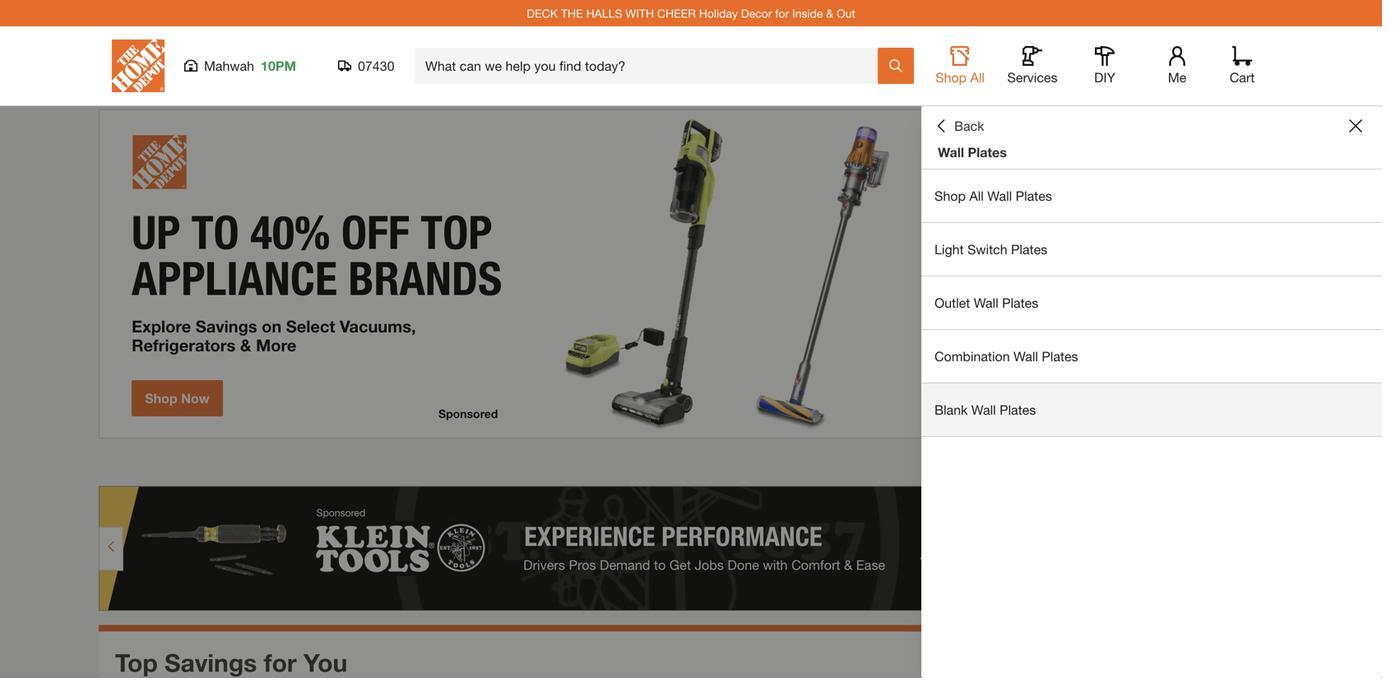 Task type: vqa. For each thing, say whether or not it's contained in the screenshot.
Check Availability corresponding to 3rd Check Availability link
no



Task type: describe. For each thing, give the bounding box(es) containing it.
outlet wall plates link
[[922, 277, 1383, 329]]

diy
[[1095, 70, 1116, 85]]

wall for blank
[[972, 402, 996, 418]]

light switch plates link
[[922, 223, 1383, 276]]

me button
[[1151, 46, 1204, 86]]

services
[[1008, 70, 1058, 85]]

blank
[[935, 402, 968, 418]]

diy button
[[1079, 46, 1132, 86]]

blank wall plates link
[[922, 383, 1383, 436]]

cart
[[1230, 70, 1255, 85]]

What can we help you find today? search field
[[425, 49, 877, 83]]

mahwah
[[204, 58, 254, 74]]

the
[[561, 6, 583, 20]]

combination wall plates
[[935, 349, 1078, 364]]

with
[[626, 6, 654, 20]]

shop all button
[[934, 46, 987, 86]]

the home depot logo image
[[112, 40, 165, 92]]

deck the halls with cheer holiday decor for inside & out
[[527, 6, 856, 20]]

inside
[[792, 6, 823, 20]]

top
[[115, 648, 158, 677]]

shop all wall plates
[[935, 188, 1052, 204]]

outlet wall plates
[[935, 295, 1039, 311]]

feedback link image
[[1360, 278, 1383, 367]]

holiday
[[699, 6, 738, 20]]

savings
[[165, 648, 257, 677]]

light
[[935, 242, 964, 257]]

all for shop all
[[971, 70, 985, 85]]

shop all wall plates link
[[922, 170, 1383, 222]]

plates for outlet wall plates
[[1002, 295, 1039, 311]]

combination wall plates link
[[922, 330, 1383, 383]]

me
[[1168, 70, 1187, 85]]



Task type: locate. For each thing, give the bounding box(es) containing it.
1 horizontal spatial for
[[775, 6, 789, 20]]

out
[[837, 6, 856, 20]]

10pm
[[261, 58, 296, 74]]

outlet
[[935, 295, 970, 311]]

shop
[[936, 70, 967, 85], [935, 188, 966, 204]]

all up back
[[971, 70, 985, 85]]

deck the halls with cheer holiday decor for inside & out link
[[527, 6, 856, 20]]

all for shop all wall plates
[[970, 188, 984, 204]]

light switch plates
[[935, 242, 1048, 257]]

all down wall plates
[[970, 188, 984, 204]]

plates
[[968, 144, 1007, 160], [1016, 188, 1052, 204], [1011, 242, 1048, 257], [1002, 295, 1039, 311], [1042, 349, 1078, 364], [1000, 402, 1036, 418]]

wall plates
[[938, 144, 1007, 160]]

1 vertical spatial all
[[970, 188, 984, 204]]

back
[[955, 118, 985, 134]]

shop inside button
[[936, 70, 967, 85]]

mahwah 10pm
[[204, 58, 296, 74]]

all inside button
[[971, 70, 985, 85]]

combination
[[935, 349, 1010, 364]]

plates for light switch plates
[[1011, 242, 1048, 257]]

you
[[304, 648, 348, 677]]

top savings for you
[[115, 648, 348, 677]]

for left inside
[[775, 6, 789, 20]]

for
[[775, 6, 789, 20], [264, 648, 297, 677]]

shop down wall plates
[[935, 188, 966, 204]]

07430 button
[[338, 58, 395, 74]]

cart link
[[1225, 46, 1261, 86]]

shop all
[[936, 70, 985, 85]]

shop inside 'link'
[[935, 188, 966, 204]]

&
[[826, 6, 834, 20]]

wall right blank
[[972, 402, 996, 418]]

shop for shop all wall plates
[[935, 188, 966, 204]]

07430
[[358, 58, 395, 74]]

plates inside 'link'
[[1016, 188, 1052, 204]]

menu containing shop all wall plates
[[922, 170, 1383, 437]]

0 vertical spatial shop
[[936, 70, 967, 85]]

0 horizontal spatial for
[[264, 648, 297, 677]]

menu
[[922, 170, 1383, 437]]

wall right outlet
[[974, 295, 999, 311]]

0 vertical spatial for
[[775, 6, 789, 20]]

back button
[[935, 118, 985, 134]]

switch
[[968, 242, 1008, 257]]

0 vertical spatial all
[[971, 70, 985, 85]]

decor
[[741, 6, 772, 20]]

plates for combination wall plates
[[1042, 349, 1078, 364]]

wall right combination
[[1014, 349, 1039, 364]]

wall
[[938, 144, 964, 160], [988, 188, 1012, 204], [974, 295, 999, 311], [1014, 349, 1039, 364], [972, 402, 996, 418]]

services button
[[1006, 46, 1059, 86]]

all inside 'link'
[[970, 188, 984, 204]]

wall for outlet
[[974, 295, 999, 311]]

wall for combination
[[1014, 349, 1039, 364]]

drawer close image
[[1350, 119, 1363, 132]]

all
[[971, 70, 985, 85], [970, 188, 984, 204]]

shop for shop all
[[936, 70, 967, 85]]

1 vertical spatial shop
[[935, 188, 966, 204]]

deck
[[527, 6, 558, 20]]

plates for blank wall plates
[[1000, 402, 1036, 418]]

halls
[[586, 6, 622, 20]]

1 vertical spatial for
[[264, 648, 297, 677]]

shop up back button
[[936, 70, 967, 85]]

wall down back button
[[938, 144, 964, 160]]

blank wall plates
[[935, 402, 1036, 418]]

wall inside 'link'
[[988, 188, 1012, 204]]

wall down wall plates
[[988, 188, 1012, 204]]

cheer
[[657, 6, 696, 20]]

for left the you
[[264, 648, 297, 677]]



